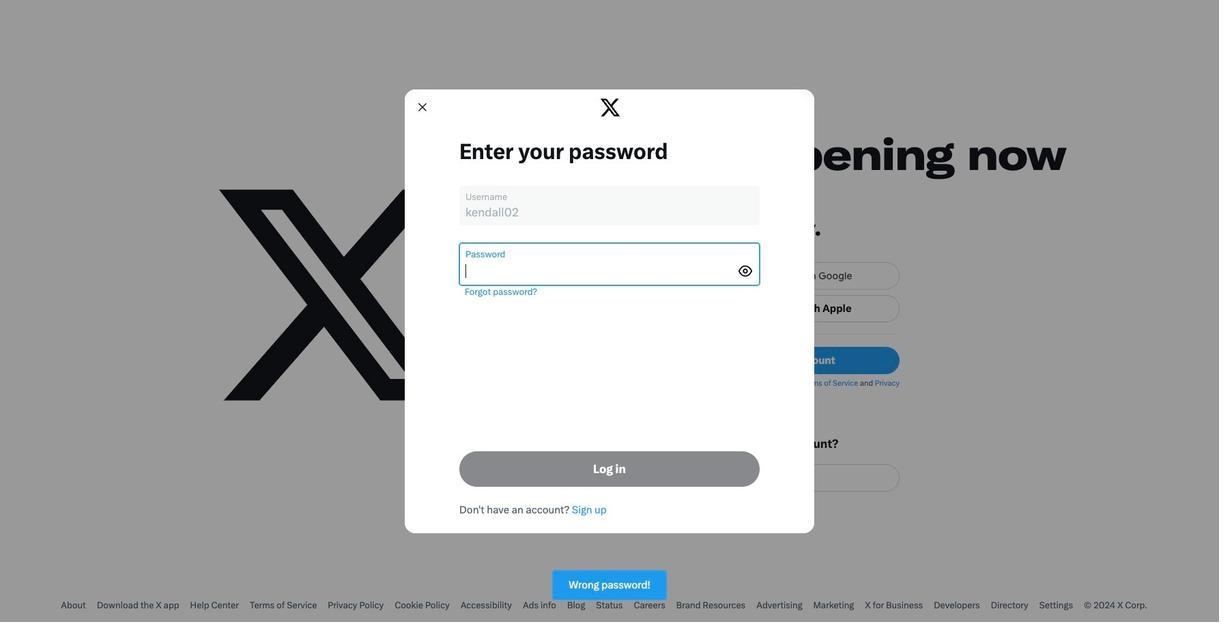 Task type: locate. For each thing, give the bounding box(es) containing it.
footer navigation
[[0, 589, 1220, 622]]

None text field
[[466, 205, 754, 219]]

None password field
[[466, 264, 735, 278]]

dialog
[[0, 0, 1220, 622]]

group
[[0, 0, 1220, 622], [405, 89, 815, 533]]



Task type: describe. For each thing, give the bounding box(es) containing it.
x image
[[599, 89, 621, 125]]

x image
[[601, 98, 620, 116]]



